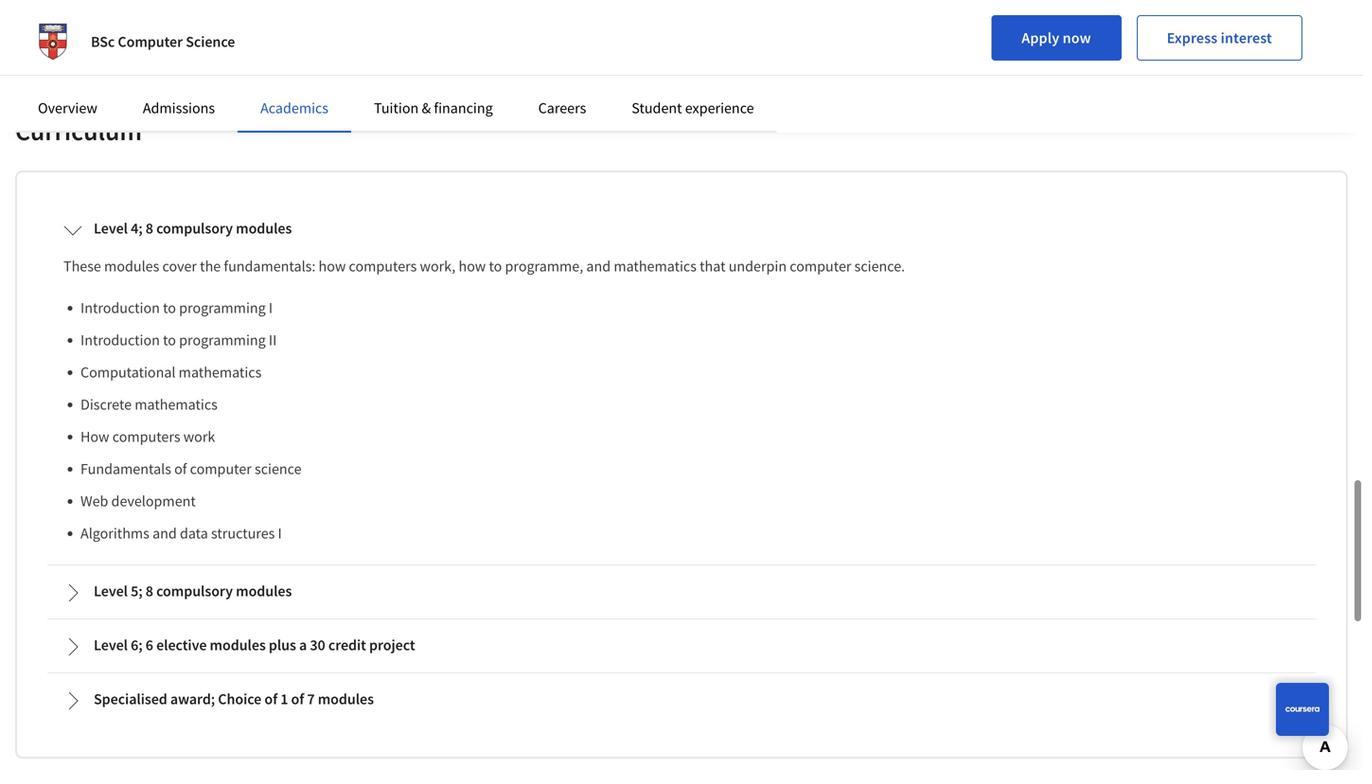 Task type: vqa. For each thing, say whether or not it's contained in the screenshot.
work,
yes



Task type: describe. For each thing, give the bounding box(es) containing it.
tuition & financing
[[374, 99, 493, 117]]

5;
[[131, 582, 143, 601]]

web development
[[81, 492, 196, 511]]

apply
[[1022, 28, 1060, 47]]

level 5; 8 compulsory modules button
[[48, 566, 1316, 618]]

computers inside list item
[[112, 427, 180, 446]]

programming for i
[[179, 298, 266, 317]]

introduction for introduction to programming i
[[81, 298, 160, 317]]

project
[[369, 636, 415, 655]]

overview
[[38, 99, 97, 117]]

student
[[632, 99, 682, 117]]

a
[[299, 636, 307, 655]]

level 4; 8 compulsory modules
[[94, 219, 292, 238]]

0 vertical spatial computer
[[790, 257, 852, 276]]

modules down 4;
[[104, 257, 159, 276]]

1 horizontal spatial of
[[265, 690, 278, 709]]

express interest button
[[1137, 15, 1303, 61]]

university of london logo image
[[30, 19, 76, 64]]

that
[[700, 257, 726, 276]]

fundamentals of computer science list item
[[81, 457, 1301, 480]]

modules for level 5; 8 compulsory modules
[[236, 582, 292, 601]]

programming for ii
[[179, 331, 266, 350]]

student experience link
[[632, 99, 755, 117]]

introduction to programming ii list item
[[81, 329, 1301, 351]]

&
[[422, 99, 431, 117]]

introduction for introduction to programming ii
[[81, 331, 160, 350]]

6;
[[131, 636, 143, 655]]

computational
[[81, 363, 176, 382]]

modules for level 6; 6 elective modules plus a 30 credit project
[[210, 636, 266, 655]]

level 4; 8 compulsory modules button
[[48, 204, 1316, 255]]

fundamentals
[[81, 459, 171, 478]]

structures
[[211, 524, 275, 543]]

these
[[63, 257, 101, 276]]

i inside introduction to programming i list item
[[269, 298, 273, 317]]

the
[[200, 257, 221, 276]]

2 horizontal spatial of
[[291, 690, 304, 709]]

web
[[81, 492, 108, 511]]

level 5; 8 compulsory modules
[[94, 582, 292, 601]]

bsc computer science
[[91, 32, 235, 51]]

elective
[[156, 636, 207, 655]]

apply now button
[[992, 15, 1122, 61]]

algorithms and data structures i
[[81, 524, 282, 543]]

algorithms
[[81, 524, 150, 543]]

discrete
[[81, 395, 132, 414]]

30
[[310, 636, 326, 655]]

modules right 7
[[318, 690, 374, 709]]

1 how from the left
[[319, 257, 346, 276]]

i inside algorithms and data structures i 'list item'
[[278, 524, 282, 543]]

6
[[146, 636, 153, 655]]

tuition & financing link
[[374, 99, 493, 117]]

interest
[[1222, 28, 1273, 47]]

mathematics for discrete mathematics
[[135, 395, 218, 414]]

computer inside fundamentals of computer science list item
[[190, 459, 252, 478]]

discrete mathematics list item
[[81, 393, 1301, 416]]

ii
[[269, 331, 277, 350]]

how computers work
[[81, 427, 215, 446]]

these modules cover the fundamentals: how computers work, how to programme, and mathematics that underpin computer science.
[[63, 257, 906, 276]]

8 for 4;
[[146, 219, 153, 238]]

work
[[183, 427, 215, 446]]

careers link
[[539, 99, 587, 117]]



Task type: locate. For each thing, give the bounding box(es) containing it.
programming inside introduction to programming i list item
[[179, 298, 266, 317]]

list
[[71, 296, 1301, 545]]

science.
[[855, 257, 906, 276]]

how
[[81, 427, 109, 446]]

academics
[[261, 99, 329, 117]]

programming left ii at left
[[179, 331, 266, 350]]

academics link
[[261, 99, 329, 117]]

introduction
[[81, 298, 160, 317], [81, 331, 160, 350]]

specialised
[[94, 690, 167, 709]]

1 vertical spatial programming
[[179, 331, 266, 350]]

0 horizontal spatial of
[[174, 459, 187, 478]]

i up ii at left
[[269, 298, 273, 317]]

1 vertical spatial compulsory
[[156, 582, 233, 601]]

1 horizontal spatial computer
[[790, 257, 852, 276]]

how
[[319, 257, 346, 276], [459, 257, 486, 276]]

level 6; 6 elective modules plus a 30 credit project button
[[48, 620, 1316, 672]]

and
[[587, 257, 611, 276], [153, 524, 177, 543]]

to up 'introduction to programming ii' on the left
[[163, 298, 176, 317]]

web development list item
[[81, 490, 1301, 512]]

level for level 4; 8 compulsory modules
[[94, 219, 128, 238]]

1 horizontal spatial how
[[459, 257, 486, 276]]

0 horizontal spatial i
[[269, 298, 273, 317]]

admissions link
[[143, 99, 215, 117]]

mathematics down level 4; 8 compulsory modules dropdown button
[[614, 257, 697, 276]]

plus
[[269, 636, 296, 655]]

introduction up computational
[[81, 331, 160, 350]]

introduction down these
[[81, 298, 160, 317]]

2 vertical spatial to
[[163, 331, 176, 350]]

0 horizontal spatial how
[[319, 257, 346, 276]]

compulsory up the elective
[[156, 582, 233, 601]]

0 vertical spatial level
[[94, 219, 128, 238]]

level left 6;
[[94, 636, 128, 655]]

compulsory up the cover
[[156, 219, 233, 238]]

8
[[146, 219, 153, 238], [146, 582, 153, 601]]

compulsory
[[156, 219, 233, 238], [156, 582, 233, 601]]

mathematics
[[614, 257, 697, 276], [179, 363, 262, 382], [135, 395, 218, 414]]

award;
[[170, 690, 215, 709]]

2 8 from the top
[[146, 582, 153, 601]]

to inside the 'introduction to programming ii' list item
[[163, 331, 176, 350]]

mathematics inside computational mathematics "list item"
[[179, 363, 262, 382]]

1 horizontal spatial and
[[587, 257, 611, 276]]

0 vertical spatial programming
[[179, 298, 266, 317]]

express
[[1168, 28, 1218, 47]]

1 level from the top
[[94, 219, 128, 238]]

1 vertical spatial and
[[153, 524, 177, 543]]

cover
[[162, 257, 197, 276]]

2 vertical spatial mathematics
[[135, 395, 218, 414]]

programme,
[[505, 257, 584, 276]]

curriculum
[[15, 114, 142, 147]]

to for introduction to programming i
[[163, 298, 176, 317]]

2 level from the top
[[94, 582, 128, 601]]

0 vertical spatial mathematics
[[614, 257, 697, 276]]

introduction to programming i list item
[[81, 296, 1301, 319]]

to up computational mathematics
[[163, 331, 176, 350]]

0 horizontal spatial computers
[[112, 427, 180, 446]]

to for introduction to programming ii
[[163, 331, 176, 350]]

specialised award; choice of 1 of 7 modules
[[94, 690, 374, 709]]

modules for level 4; 8 compulsory modules
[[236, 219, 292, 238]]

underpin
[[729, 257, 787, 276]]

computer left science.
[[790, 257, 852, 276]]

2 compulsory from the top
[[156, 582, 233, 601]]

1 vertical spatial i
[[278, 524, 282, 543]]

modules
[[236, 219, 292, 238], [104, 257, 159, 276], [236, 582, 292, 601], [210, 636, 266, 655], [318, 690, 374, 709]]

4;
[[131, 219, 143, 238]]

0 vertical spatial 8
[[146, 219, 153, 238]]

mathematics down 'introduction to programming ii' on the left
[[179, 363, 262, 382]]

admissions
[[143, 99, 215, 117]]

computational mathematics
[[81, 363, 262, 382]]

to
[[489, 257, 502, 276], [163, 298, 176, 317], [163, 331, 176, 350]]

computational mathematics list item
[[81, 361, 1301, 384]]

science
[[186, 32, 235, 51]]

computer
[[790, 257, 852, 276], [190, 459, 252, 478]]

fundamentals of computer science
[[81, 459, 302, 478]]

of right 1
[[291, 690, 304, 709]]

8 right 5;
[[146, 582, 153, 601]]

modules left plus
[[210, 636, 266, 655]]

computers
[[349, 257, 417, 276], [112, 427, 180, 446]]

0 vertical spatial computers
[[349, 257, 417, 276]]

computer
[[118, 32, 183, 51]]

computers left work,
[[349, 257, 417, 276]]

bsc
[[91, 32, 115, 51]]

discrete mathematics
[[81, 395, 218, 414]]

modules up level 6; 6 elective modules plus a 30 credit project
[[236, 582, 292, 601]]

0 vertical spatial compulsory
[[156, 219, 233, 238]]

how right fundamentals:
[[319, 257, 346, 276]]

work,
[[420, 257, 456, 276]]

1 8 from the top
[[146, 219, 153, 238]]

compulsory for 5;
[[156, 582, 233, 601]]

1 horizontal spatial computers
[[349, 257, 417, 276]]

careers
[[539, 99, 587, 117]]

level for level 5; 8 compulsory modules
[[94, 582, 128, 601]]

1 introduction from the top
[[81, 298, 160, 317]]

how right work,
[[459, 257, 486, 276]]

now
[[1063, 28, 1092, 47]]

8 right 4;
[[146, 219, 153, 238]]

student experience
[[632, 99, 755, 117]]

of inside list item
[[174, 459, 187, 478]]

2 how from the left
[[459, 257, 486, 276]]

0 vertical spatial and
[[587, 257, 611, 276]]

and left data
[[153, 524, 177, 543]]

and inside 'list item'
[[153, 524, 177, 543]]

0 horizontal spatial computer
[[190, 459, 252, 478]]

data
[[180, 524, 208, 543]]

i right structures on the bottom left of the page
[[278, 524, 282, 543]]

1 vertical spatial computers
[[112, 427, 180, 446]]

1
[[281, 690, 288, 709]]

credit
[[329, 636, 366, 655]]

i
[[269, 298, 273, 317], [278, 524, 282, 543]]

1 compulsory from the top
[[156, 219, 233, 238]]

0 vertical spatial to
[[489, 257, 502, 276]]

0 vertical spatial introduction
[[81, 298, 160, 317]]

level left 4;
[[94, 219, 128, 238]]

apply now
[[1022, 28, 1092, 47]]

tuition
[[374, 99, 419, 117]]

of
[[174, 459, 187, 478], [265, 690, 278, 709], [291, 690, 304, 709]]

programming down the
[[179, 298, 266, 317]]

1 vertical spatial mathematics
[[179, 363, 262, 382]]

to inside introduction to programming i list item
[[163, 298, 176, 317]]

8 for 5;
[[146, 582, 153, 601]]

level left 5;
[[94, 582, 128, 601]]

overview link
[[38, 99, 97, 117]]

2 programming from the top
[[179, 331, 266, 350]]

mathematics down computational mathematics
[[135, 395, 218, 414]]

choice
[[218, 690, 262, 709]]

1 horizontal spatial i
[[278, 524, 282, 543]]

of left 1
[[265, 690, 278, 709]]

development
[[111, 492, 196, 511]]

science
[[255, 459, 302, 478]]

programming
[[179, 298, 266, 317], [179, 331, 266, 350]]

list containing introduction to programming i
[[71, 296, 1301, 545]]

level for level 6; 6 elective modules plus a 30 credit project
[[94, 636, 128, 655]]

modules up fundamentals:
[[236, 219, 292, 238]]

1 vertical spatial introduction
[[81, 331, 160, 350]]

compulsory for 4;
[[156, 219, 233, 238]]

how computers work list item
[[81, 425, 1301, 448]]

introduction to programming ii
[[81, 331, 277, 350]]

algorithms and data structures i list item
[[81, 522, 1301, 545]]

1 vertical spatial to
[[163, 298, 176, 317]]

1 vertical spatial computer
[[190, 459, 252, 478]]

0 horizontal spatial and
[[153, 524, 177, 543]]

0 vertical spatial i
[[269, 298, 273, 317]]

experience
[[686, 99, 755, 117]]

2 introduction from the top
[[81, 331, 160, 350]]

fundamentals:
[[224, 257, 316, 276]]

computers down discrete mathematics
[[112, 427, 180, 446]]

programming inside the 'introduction to programming ii' list item
[[179, 331, 266, 350]]

of down work
[[174, 459, 187, 478]]

specialised award; choice of 1 of 7 modules button
[[48, 674, 1316, 726]]

computer down work
[[190, 459, 252, 478]]

to left programme,
[[489, 257, 502, 276]]

level
[[94, 219, 128, 238], [94, 582, 128, 601], [94, 636, 128, 655]]

level 6; 6 elective modules plus a 30 credit project
[[94, 636, 415, 655]]

mathematics inside discrete mathematics "list item"
[[135, 395, 218, 414]]

2 vertical spatial level
[[94, 636, 128, 655]]

1 vertical spatial level
[[94, 582, 128, 601]]

express interest
[[1168, 28, 1273, 47]]

7
[[307, 690, 315, 709]]

financing
[[434, 99, 493, 117]]

introduction to programming i
[[81, 298, 273, 317]]

1 programming from the top
[[179, 298, 266, 317]]

1 vertical spatial 8
[[146, 582, 153, 601]]

3 level from the top
[[94, 636, 128, 655]]

mathematics for computational mathematics
[[179, 363, 262, 382]]

and right programme,
[[587, 257, 611, 276]]



